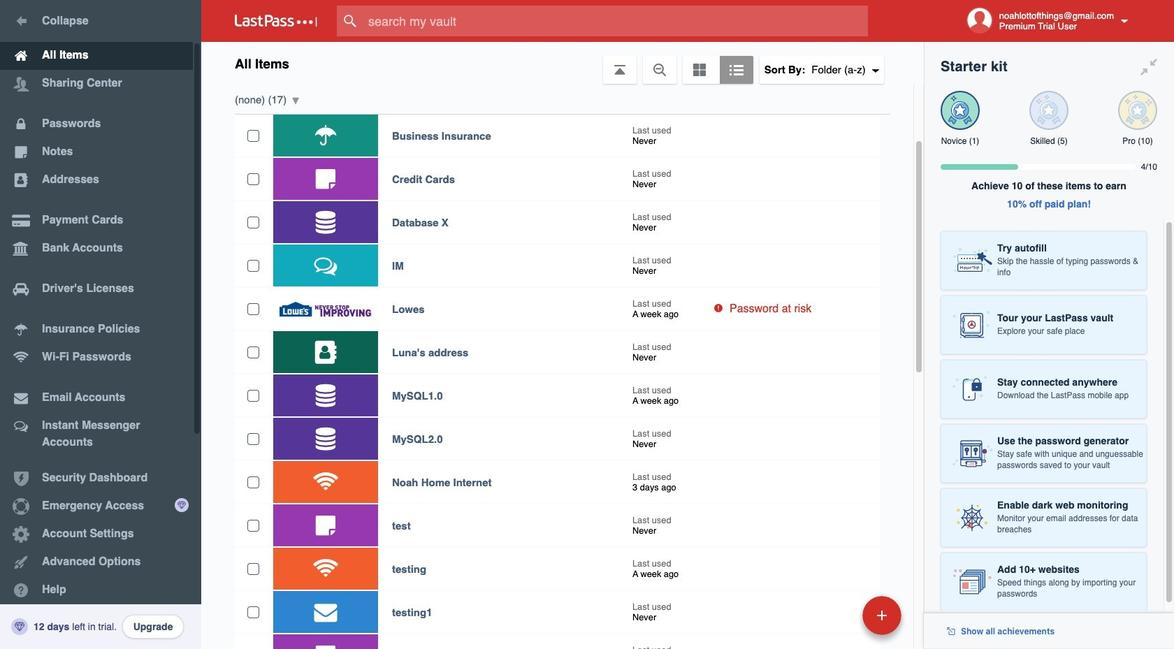 Task type: describe. For each thing, give the bounding box(es) containing it.
main navigation navigation
[[0, 0, 201, 649]]

vault options navigation
[[201, 42, 924, 84]]

new item navigation
[[767, 592, 910, 649]]

new item element
[[767, 596, 907, 635]]

search my vault text field
[[337, 6, 895, 36]]



Task type: vqa. For each thing, say whether or not it's contained in the screenshot.
New item image
no



Task type: locate. For each thing, give the bounding box(es) containing it.
Search search field
[[337, 6, 895, 36]]

lastpass image
[[235, 15, 317, 27]]



